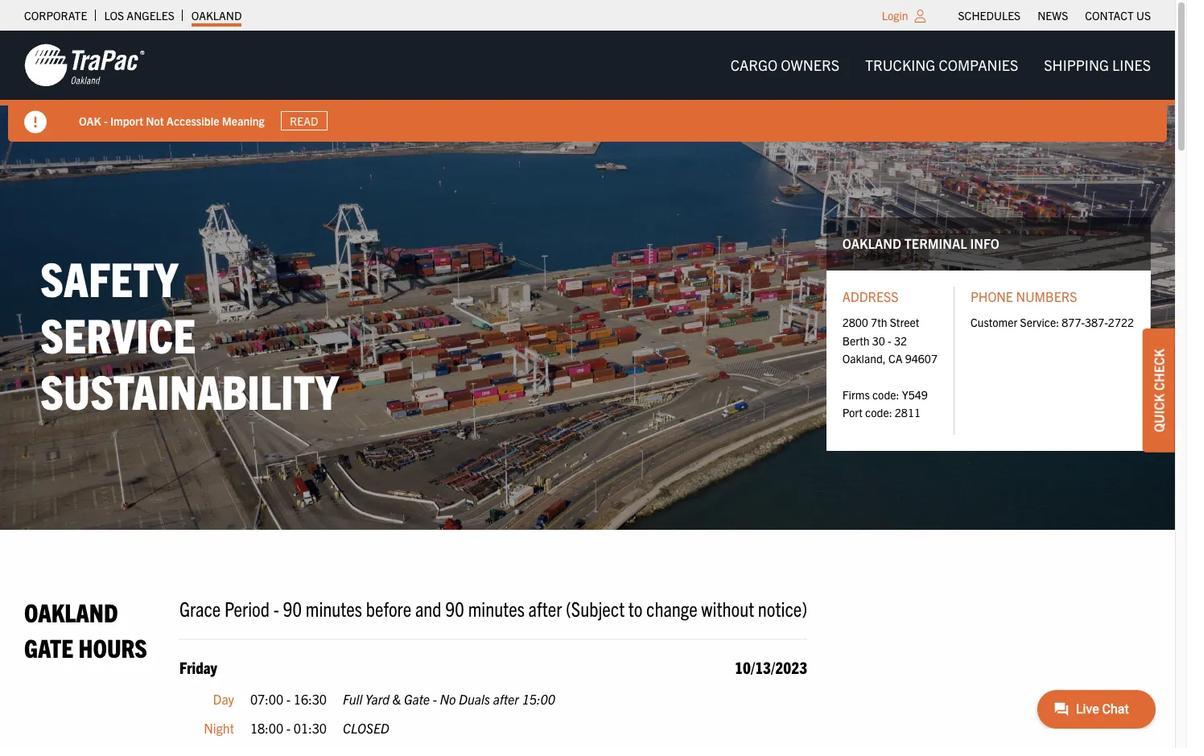 Task type: describe. For each thing, give the bounding box(es) containing it.
2722
[[1109, 315, 1135, 329]]

shipping lines
[[1045, 56, 1152, 74]]

schedules link
[[959, 4, 1021, 27]]

16:30
[[294, 691, 327, 707]]

ca
[[889, 351, 903, 366]]

closed
[[343, 720, 390, 736]]

menu bar containing cargo owners
[[718, 49, 1164, 81]]

address
[[843, 288, 899, 304]]

shipping lines link
[[1032, 49, 1164, 81]]

y549
[[902, 387, 928, 402]]

schedules
[[959, 8, 1021, 23]]

1 minutes from the left
[[306, 595, 362, 621]]

cargo
[[731, 56, 778, 74]]

los
[[104, 8, 124, 23]]

877-
[[1062, 315, 1086, 329]]

login
[[882, 8, 909, 23]]

import
[[110, 113, 143, 128]]

387-
[[1086, 315, 1109, 329]]

contact
[[1086, 8, 1134, 23]]

lines
[[1113, 56, 1152, 74]]

trucking
[[866, 56, 936, 74]]

oakland image
[[24, 43, 145, 88]]

day
[[213, 691, 234, 707]]

- right oak
[[104, 113, 108, 128]]

owners
[[781, 56, 840, 74]]

safety service sustainability
[[40, 248, 339, 419]]

1 vertical spatial after
[[493, 691, 519, 707]]

customer service: 877-387-2722
[[971, 315, 1135, 329]]

- inside 2800 7th street berth 30 - 32 oakland, ca 94607
[[888, 333, 892, 348]]

18:00
[[250, 720, 284, 736]]

trucking companies link
[[853, 49, 1032, 81]]

los angeles
[[104, 8, 175, 23]]

news
[[1038, 8, 1069, 23]]

oak - import not accessible meaning
[[79, 113, 265, 128]]

shipping
[[1045, 56, 1110, 74]]

corporate
[[24, 8, 87, 23]]

oak
[[79, 113, 101, 128]]

not
[[146, 113, 164, 128]]

18:00 - 01:30
[[250, 720, 327, 736]]

without
[[702, 595, 755, 621]]

read
[[290, 114, 318, 128]]

2800 7th street berth 30 - 32 oakland, ca 94607
[[843, 315, 938, 366]]

terminal
[[905, 235, 968, 251]]

grace period - 90 minutes before and 90 minutes after (subject to change without notice)
[[180, 595, 808, 621]]

firms
[[843, 387, 870, 402]]

quick check link
[[1143, 328, 1176, 452]]

07:00 - 16:30
[[250, 691, 327, 707]]

oakland terminal info
[[843, 235, 1000, 251]]

1 horizontal spatial gate
[[404, 691, 430, 707]]

to
[[629, 595, 643, 621]]

angeles
[[127, 8, 175, 23]]

oakland link
[[192, 4, 242, 27]]

and
[[415, 595, 442, 621]]

us
[[1137, 8, 1152, 23]]

customer
[[971, 315, 1018, 329]]

grace
[[180, 595, 221, 621]]

30
[[873, 333, 886, 348]]

yard
[[365, 691, 390, 707]]

(subject
[[566, 595, 625, 621]]

94607
[[906, 351, 938, 366]]

7th
[[871, 315, 888, 329]]

oakland gate hours
[[24, 596, 147, 663]]

solid image
[[24, 111, 47, 134]]

berth
[[843, 333, 870, 348]]

login link
[[882, 8, 909, 23]]

1 90 from the left
[[283, 595, 302, 621]]



Task type: locate. For each thing, give the bounding box(es) containing it.
full yard & gate - no duals after 15:00
[[343, 691, 556, 707]]

corporate link
[[24, 4, 87, 27]]

2 90 from the left
[[445, 595, 465, 621]]

1 horizontal spatial minutes
[[468, 595, 525, 621]]

15:00
[[522, 691, 556, 707]]

0 vertical spatial oakland
[[192, 8, 242, 23]]

0 horizontal spatial 90
[[283, 595, 302, 621]]

quick check
[[1152, 348, 1168, 432]]

banner
[[0, 31, 1188, 142]]

2 minutes from the left
[[468, 595, 525, 621]]

no
[[440, 691, 456, 707]]

2 vertical spatial oakland
[[24, 596, 118, 628]]

0 horizontal spatial after
[[493, 691, 519, 707]]

&
[[393, 691, 401, 707]]

- left the 16:30 in the left of the page
[[287, 691, 291, 707]]

1 horizontal spatial after
[[529, 595, 562, 621]]

period
[[225, 595, 270, 621]]

1 vertical spatial code:
[[866, 405, 893, 420]]

- right the period
[[274, 595, 279, 621]]

oakland right angeles
[[192, 8, 242, 23]]

sustainability
[[40, 360, 339, 419]]

after
[[529, 595, 562, 621], [493, 691, 519, 707]]

gate
[[24, 631, 73, 663], [404, 691, 430, 707]]

0 horizontal spatial gate
[[24, 631, 73, 663]]

code: right port
[[866, 405, 893, 420]]

street
[[890, 315, 920, 329]]

night
[[204, 720, 234, 736]]

contact us link
[[1086, 4, 1152, 27]]

service:
[[1021, 315, 1060, 329]]

0 vertical spatial gate
[[24, 631, 73, 663]]

read link
[[281, 111, 328, 131]]

menu bar down 'light' "image"
[[718, 49, 1164, 81]]

0 horizontal spatial oakland
[[24, 596, 118, 628]]

01:30
[[294, 720, 327, 736]]

oakland up hours at the left of the page
[[24, 596, 118, 628]]

oakland up address
[[843, 235, 902, 251]]

after left (subject
[[529, 595, 562, 621]]

port
[[843, 405, 863, 420]]

duals
[[459, 691, 491, 707]]

cargo owners
[[731, 56, 840, 74]]

cargo owners link
[[718, 49, 853, 81]]

oakland inside oakland gate hours
[[24, 596, 118, 628]]

oakland
[[192, 8, 242, 23], [843, 235, 902, 251], [24, 596, 118, 628]]

2811
[[895, 405, 921, 420]]

1 horizontal spatial oakland
[[192, 8, 242, 23]]

change
[[647, 595, 698, 621]]

companies
[[939, 56, 1019, 74]]

oakland for oakland
[[192, 8, 242, 23]]

meaning
[[222, 113, 265, 128]]

32
[[895, 333, 908, 348]]

firms code:  y549 port code:  2811
[[843, 387, 928, 420]]

90 right the period
[[283, 595, 302, 621]]

code:
[[873, 387, 900, 402], [866, 405, 893, 420]]

trucking companies
[[866, 56, 1019, 74]]

- right 30
[[888, 333, 892, 348]]

accessible
[[167, 113, 219, 128]]

numbers
[[1017, 288, 1078, 304]]

minutes right and at left
[[468, 595, 525, 621]]

- left no
[[433, 691, 437, 707]]

0 vertical spatial code:
[[873, 387, 900, 402]]

notice)
[[758, 595, 808, 621]]

-
[[104, 113, 108, 128], [888, 333, 892, 348], [274, 595, 279, 621], [287, 691, 291, 707], [433, 691, 437, 707], [287, 720, 291, 736]]

light image
[[915, 10, 927, 23]]

0 vertical spatial menu bar
[[950, 4, 1160, 27]]

before
[[366, 595, 412, 621]]

minutes
[[306, 595, 362, 621], [468, 595, 525, 621]]

2 horizontal spatial oakland
[[843, 235, 902, 251]]

code: up 2811
[[873, 387, 900, 402]]

07:00
[[250, 691, 284, 707]]

after right "duals"
[[493, 691, 519, 707]]

oakland for oakland gate hours
[[24, 596, 118, 628]]

menu bar
[[950, 4, 1160, 27], [718, 49, 1164, 81]]

gate right &
[[404, 691, 430, 707]]

friday
[[180, 657, 217, 678]]

safety
[[40, 248, 178, 307]]

- left 01:30
[[287, 720, 291, 736]]

contact us
[[1086, 8, 1152, 23]]

1 horizontal spatial 90
[[445, 595, 465, 621]]

oakland,
[[843, 351, 886, 366]]

gate left hours at the left of the page
[[24, 631, 73, 663]]

phone
[[971, 288, 1014, 304]]

hours
[[78, 631, 147, 663]]

info
[[971, 235, 1000, 251]]

0 horizontal spatial minutes
[[306, 595, 362, 621]]

1 vertical spatial oakland
[[843, 235, 902, 251]]

full
[[343, 691, 363, 707]]

los angeles link
[[104, 4, 175, 27]]

1 vertical spatial menu bar
[[718, 49, 1164, 81]]

banner containing cargo owners
[[0, 31, 1188, 142]]

news link
[[1038, 4, 1069, 27]]

check
[[1152, 348, 1168, 390]]

service
[[40, 304, 196, 363]]

oakland for oakland terminal info
[[843, 235, 902, 251]]

quick
[[1152, 393, 1168, 432]]

menu bar up 'shipping'
[[950, 4, 1160, 27]]

phone numbers
[[971, 288, 1078, 304]]

10/13/2023
[[735, 657, 808, 678]]

1 vertical spatial gate
[[404, 691, 430, 707]]

2800
[[843, 315, 869, 329]]

gate inside oakland gate hours
[[24, 631, 73, 663]]

menu bar containing schedules
[[950, 4, 1160, 27]]

90 right and at left
[[445, 595, 465, 621]]

0 vertical spatial after
[[529, 595, 562, 621]]

90
[[283, 595, 302, 621], [445, 595, 465, 621]]

minutes left 'before'
[[306, 595, 362, 621]]



Task type: vqa. For each thing, say whether or not it's contained in the screenshot.
Monday Line
no



